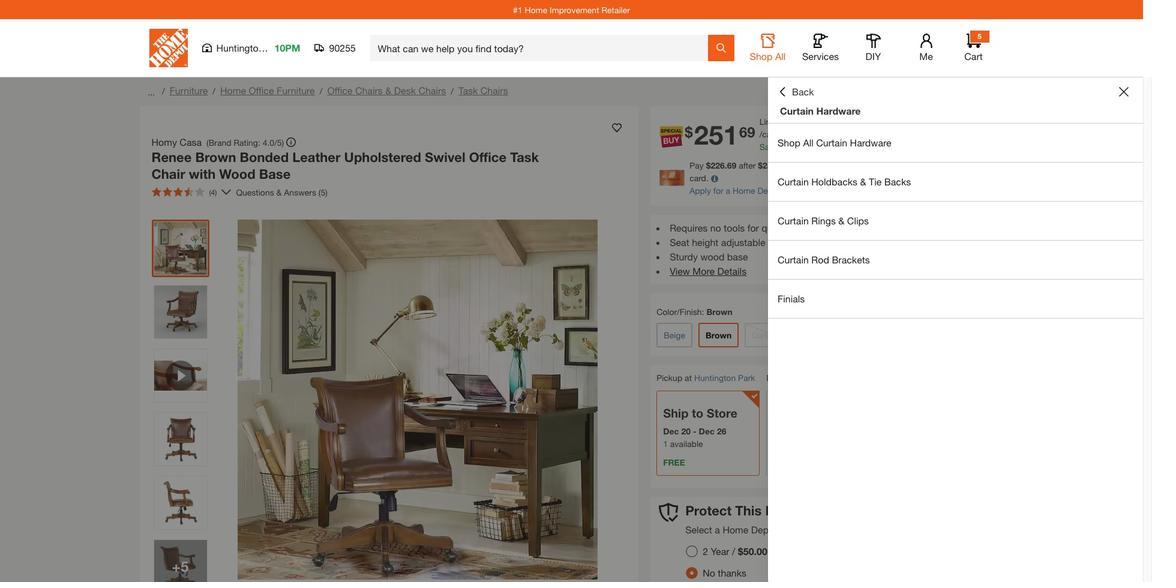 Task type: locate. For each thing, give the bounding box(es) containing it.
160
[[785, 142, 799, 152]]

0 horizontal spatial office
[[249, 85, 274, 96]]

1 horizontal spatial task
[[510, 149, 539, 165]]

plan
[[827, 524, 846, 536]]

a down 226.69 at right top
[[726, 185, 730, 196]]

226.69
[[711, 160, 736, 170]]

cart 5
[[964, 32, 983, 62]]

/
[[162, 86, 165, 96], [213, 86, 215, 96], [320, 86, 322, 96], [451, 86, 454, 96], [732, 546, 735, 557]]

pickup
[[657, 373, 682, 383]]

office down huntington park
[[249, 85, 274, 96]]

shop all button
[[749, 34, 787, 62]]

brown down color/finish : brown
[[706, 330, 732, 340]]

shop all
[[750, 50, 786, 62]]

1 horizontal spatial all
[[803, 137, 814, 148]]

option group containing 2 year /
[[681, 541, 777, 582]]

qualifying
[[831, 160, 867, 170]]

brown down (brand
[[195, 149, 236, 165]]

1 horizontal spatial furniture
[[277, 85, 315, 96]]

ship to store dec 20 - dec 26 1 available
[[663, 406, 737, 449]]

What can we help you find today? search field
[[378, 35, 707, 61]]

me button
[[907, 34, 945, 62]]

homy casa
[[152, 136, 202, 148]]

and
[[788, 222, 804, 233]]

25
[[802, 142, 811, 152], [763, 160, 772, 170]]

0 horizontal spatial park
[[266, 42, 286, 53]]

view more details link
[[670, 265, 747, 277]]

69
[[739, 124, 755, 141]]

0 horizontal spatial 20
[[681, 426, 691, 436]]

1 vertical spatial 20
[[681, 426, 691, 436]]

0 horizontal spatial all
[[775, 50, 786, 62]]

:
[[702, 307, 704, 317]]

1 vertical spatial a
[[726, 185, 730, 196]]

home up 2 year / $50.00
[[723, 524, 749, 536]]

0 horizontal spatial to
[[692, 406, 703, 420]]

the home depot logo image
[[149, 29, 188, 67]]

home inside "... / furniture / home office furniture / office chairs & desk chairs / task chairs"
[[220, 85, 246, 96]]

park up home office furniture link
[[266, 42, 286, 53]]

0 vertical spatial park
[[266, 42, 286, 53]]

chairs
[[355, 85, 383, 96], [419, 85, 446, 96], [481, 85, 508, 96]]

adjustable
[[721, 236, 765, 248]]

0 vertical spatial 20
[[780, 116, 789, 127]]

1 horizontal spatial dec
[[699, 426, 715, 436]]

1 horizontal spatial office
[[327, 85, 353, 96]]

curtain left rings
[[778, 215, 809, 226]]

0 horizontal spatial 25
[[763, 160, 772, 170]]

all for shop all
[[775, 50, 786, 62]]

hardware up purchase
[[850, 137, 892, 148]]

all inside shop all curtain hardware link
[[803, 137, 814, 148]]

brown right :
[[707, 307, 733, 317]]

depot inside the protect this item select a home depot protection plan by allstate for:
[[751, 524, 777, 536]]

1 horizontal spatial park
[[738, 373, 755, 383]]

0 horizontal spatial task
[[458, 85, 478, 96]]

bonded
[[240, 149, 289, 165]]

curtain down back "button"
[[780, 105, 814, 116]]

office down 90255 button
[[327, 85, 353, 96]]

all for shop all curtain hardware
[[803, 137, 814, 148]]

$ left 251
[[685, 124, 693, 141]]

leather
[[292, 149, 341, 165]]

curtain inside "link"
[[778, 254, 809, 265]]

curtain right (
[[816, 137, 847, 148]]

&
[[385, 85, 391, 96], [860, 176, 866, 187], [276, 187, 282, 197], [839, 215, 845, 226]]

0 horizontal spatial for
[[713, 185, 724, 196]]

backs
[[884, 176, 911, 187]]

0 horizontal spatial a
[[715, 524, 720, 536]]

casa
[[180, 136, 202, 148]]

option group
[[681, 541, 777, 582]]

1 vertical spatial hardware
[[850, 137, 892, 148]]

curtain for rod
[[778, 254, 809, 265]]

home right furniture link
[[220, 85, 246, 96]]

2 horizontal spatial a
[[960, 160, 965, 170]]

clips
[[847, 215, 869, 226]]

upholstered
[[344, 149, 421, 165]]

furniture
[[170, 85, 208, 96], [277, 85, 315, 96]]

all left 39
[[803, 137, 814, 148]]

$ 251 69
[[685, 119, 755, 151]]

3.5 stars image
[[152, 187, 204, 197]]

for down the info icon
[[713, 185, 724, 196]]

1 horizontal spatial chairs
[[419, 85, 446, 96]]

view
[[670, 265, 690, 277]]

dec up 1
[[663, 426, 679, 436]]

task inside renee brown bonded leather upholstered swivel office task chair with wood base
[[510, 149, 539, 165]]

curtain left rod
[[778, 254, 809, 265]]

homy
[[152, 136, 177, 148]]

base
[[259, 166, 291, 182]]

at
[[685, 373, 692, 383]]

home right #1 at the top left of page
[[525, 5, 547, 15]]

a
[[960, 160, 965, 170], [726, 185, 730, 196], [715, 524, 720, 536]]

& left 'clips'
[[839, 215, 845, 226]]

1 vertical spatial depot
[[751, 524, 777, 536]]

huntington right at
[[694, 373, 736, 383]]

to for delivering
[[806, 373, 813, 383]]

0 vertical spatial depot
[[758, 185, 780, 196]]

. down 411 on the right top of page
[[799, 142, 802, 152]]

by
[[848, 524, 859, 536]]

& left tie
[[860, 176, 866, 187]]

1 vertical spatial huntington
[[694, 373, 736, 383]]

0 vertical spatial shop
[[750, 50, 773, 62]]

all up back "button"
[[775, 50, 786, 62]]

menu
[[768, 124, 1143, 319]]

shop for shop all curtain hardware
[[778, 137, 800, 148]]

0 vertical spatial all
[[775, 50, 786, 62]]

depot down off
[[758, 185, 780, 196]]

limit
[[759, 116, 778, 127]]

curtain down your
[[778, 176, 809, 187]]

to for ship
[[692, 406, 703, 420]]

$
[[685, 124, 693, 141], [789, 129, 793, 139], [781, 142, 785, 152], [706, 160, 711, 170], [758, 160, 763, 170]]

available
[[670, 439, 703, 449]]

furniture down 10pm
[[277, 85, 315, 96]]

this
[[735, 503, 762, 518]]

to inside ship to store dec 20 - dec 26 1 available
[[692, 406, 703, 420]]

0 horizontal spatial furniture
[[170, 85, 208, 96]]

1 horizontal spatial to
[[806, 373, 813, 383]]

for up adjustable
[[748, 222, 759, 233]]

height
[[692, 236, 719, 248]]

cart
[[964, 50, 983, 62]]

0 horizontal spatial huntington
[[216, 42, 264, 53]]

services
[[802, 50, 839, 62]]

1 horizontal spatial shop
[[778, 137, 800, 148]]

0 horizontal spatial shop
[[750, 50, 773, 62]]

holdbacks
[[811, 176, 858, 187]]

office inside renee brown bonded leather upholstered swivel office task chair with wood base
[[469, 149, 507, 165]]

home office furniture link
[[220, 85, 315, 96]]

base
[[727, 251, 748, 262]]

for:
[[896, 524, 910, 536]]

1 vertical spatial to
[[692, 406, 703, 420]]

questions
[[236, 187, 274, 197]]

25 left (
[[802, 142, 811, 152]]

/ down 90255 button
[[320, 86, 322, 96]]

depot down item
[[751, 524, 777, 536]]

opening
[[928, 160, 958, 170]]

no
[[710, 222, 721, 233]]

brown homy casa task chairs renee e1.1 image
[[154, 286, 207, 338]]

year
[[711, 546, 729, 557]]

0 horizontal spatial dec
[[663, 426, 679, 436]]

to right delivering
[[806, 373, 813, 383]]

dec
[[663, 426, 679, 436], [699, 426, 715, 436]]

26
[[717, 426, 726, 436]]

hardware up shop all curtain hardware
[[816, 105, 861, 116]]

0 vertical spatial brown
[[195, 149, 236, 165]]

huntington
[[216, 42, 264, 53], [694, 373, 736, 383]]

apply
[[690, 185, 711, 196]]

allstate
[[861, 524, 893, 536]]

1 horizontal spatial 20
[[780, 116, 789, 127]]

1 horizontal spatial for
[[748, 222, 759, 233]]

questions & answers (5)
[[236, 187, 328, 197]]

upon
[[906, 160, 925, 170]]

0 vertical spatial to
[[806, 373, 813, 383]]

office right swivel
[[469, 149, 507, 165]]

home down after on the top right of the page
[[733, 185, 755, 196]]

brown homy casa task chairs renee c3.2 image
[[154, 413, 207, 466]]

0 vertical spatial .
[[807, 129, 810, 139]]

diy
[[866, 50, 881, 62]]

0 vertical spatial 25
[[802, 142, 811, 152]]

details
[[717, 265, 747, 277]]

2 horizontal spatial office
[[469, 149, 507, 165]]

improvement
[[550, 5, 599, 15]]

2 vertical spatial brown
[[706, 330, 732, 340]]

1 vertical spatial brown
[[707, 307, 733, 317]]

assembly
[[829, 222, 870, 233]]

$50.00
[[738, 546, 767, 557]]

pay $ 226.69 after $ 25 off
[[690, 160, 791, 170]]

1 horizontal spatial 25
[[802, 142, 811, 152]]

a left new
[[960, 160, 965, 170]]

all
[[775, 50, 786, 62], [803, 137, 814, 148]]

per
[[792, 116, 804, 127]]

shop inside "menu"
[[778, 137, 800, 148]]

3 chairs from the left
[[481, 85, 508, 96]]

0 vertical spatial for
[[713, 185, 724, 196]]

2 year / $50.00
[[703, 546, 767, 557]]

huntington left 10pm
[[216, 42, 264, 53]]

1 vertical spatial park
[[738, 373, 755, 383]]

20 left -
[[681, 426, 691, 436]]

1 vertical spatial shop
[[778, 137, 800, 148]]

0 vertical spatial a
[[960, 160, 965, 170]]

to up -
[[692, 406, 703, 420]]

furniture right ...
[[170, 85, 208, 96]]

2 vertical spatial a
[[715, 524, 720, 536]]

25 left off
[[763, 160, 772, 170]]

dec right -
[[699, 426, 715, 436]]

0 vertical spatial hardware
[[816, 105, 861, 116]]

0 vertical spatial task
[[458, 85, 478, 96]]

park left delivering
[[738, 373, 755, 383]]

purchase
[[869, 160, 904, 170]]

all inside shop all button
[[775, 50, 786, 62]]

shop inside button
[[750, 50, 773, 62]]

pickup at huntington park
[[657, 373, 755, 383]]

protect this item select a home depot protection plan by allstate for:
[[685, 503, 910, 536]]

1 vertical spatial for
[[748, 222, 759, 233]]

. down order
[[807, 129, 810, 139]]

diy button
[[854, 34, 893, 62]]

0 horizontal spatial .
[[799, 142, 802, 152]]

20 inside limit 20 per order /carton $ 411 . 94 save $ 160 . 25 ( 39 %)
[[780, 116, 789, 127]]

1 vertical spatial all
[[803, 137, 814, 148]]

brown homy casa task chairs renee 1f.4 image
[[154, 540, 207, 582]]

1
[[663, 439, 668, 449]]

1 horizontal spatial huntington
[[694, 373, 736, 383]]

1 horizontal spatial a
[[726, 185, 730, 196]]

90255 button
[[315, 42, 356, 54]]

2 horizontal spatial chairs
[[481, 85, 508, 96]]

2 chairs from the left
[[419, 85, 446, 96]]

0 horizontal spatial chairs
[[355, 85, 383, 96]]

for
[[713, 185, 724, 196], [748, 222, 759, 233]]

info image
[[711, 175, 718, 183]]

$ right after on the top right of the page
[[758, 160, 763, 170]]

apply now image
[[660, 170, 690, 186]]

1 horizontal spatial .
[[807, 129, 810, 139]]

task
[[458, 85, 478, 96], [510, 149, 539, 165]]

2 dec from the left
[[699, 426, 715, 436]]

& left desk
[[385, 85, 391, 96]]

1 vertical spatial task
[[510, 149, 539, 165]]

/ right year at the bottom of the page
[[732, 546, 735, 557]]

curtain holdbacks & tie backs link
[[768, 163, 1143, 201]]

$ inside "$ 251 69"
[[685, 124, 693, 141]]

1 vertical spatial 25
[[763, 160, 772, 170]]

a right select
[[715, 524, 720, 536]]

20 left per
[[780, 116, 789, 127]]



Task type: vqa. For each thing, say whether or not it's contained in the screenshot.
bottommost Brown
yes



Task type: describe. For each thing, give the bounding box(es) containing it.
/ right ... button
[[162, 86, 165, 96]]

brown homy casa task chairs renee 4f.3 image
[[154, 476, 207, 529]]

0 vertical spatial huntington
[[216, 42, 264, 53]]

furniture link
[[170, 85, 208, 96]]

for inside requires no tools for quick and easy assembly seat height adjustable sturdy wood base view more details
[[748, 222, 759, 233]]

tie
[[869, 176, 882, 187]]

menu containing shop all curtain hardware
[[768, 124, 1143, 319]]

10pm
[[275, 42, 300, 53]]

protection
[[780, 524, 824, 536]]

with
[[189, 166, 216, 182]]

tools
[[724, 222, 745, 233]]

rings
[[811, 215, 836, 226]]

curtain for holdbacks
[[778, 176, 809, 187]]

rating:
[[234, 137, 260, 147]]

20 inside ship to store dec 20 - dec 26 1 available
[[681, 426, 691, 436]]

(4)
[[209, 188, 217, 197]]

apply for a home depot consumer card
[[690, 185, 842, 196]]

%)
[[825, 142, 835, 152]]

wood
[[701, 251, 725, 262]]

/5)
[[274, 137, 284, 147]]

(4) button
[[147, 182, 222, 202]]

drawer close image
[[1119, 87, 1129, 97]]

order
[[806, 116, 826, 127]]

ship
[[663, 406, 689, 420]]

curtain for hardware
[[780, 105, 814, 116]]

quick
[[762, 222, 785, 233]]

select
[[685, 524, 712, 536]]

pay
[[690, 160, 704, 170]]

desk
[[394, 85, 416, 96]]

6316524675112 image
[[154, 349, 207, 402]]

finials
[[778, 293, 805, 304]]

& inside "curtain holdbacks & tie backs" link
[[860, 176, 866, 187]]

back
[[792, 86, 814, 97]]

1 furniture from the left
[[170, 85, 208, 96]]

no
[[703, 567, 715, 579]]

back button
[[778, 86, 814, 98]]

...
[[148, 87, 155, 97]]

& inside curtain rings & clips link
[[839, 215, 845, 226]]

seat
[[670, 236, 689, 248]]

beige button
[[657, 323, 692, 347]]

2 furniture from the left
[[277, 85, 315, 96]]

5
[[978, 32, 982, 41]]

39
[[815, 142, 825, 152]]

thanks
[[718, 567, 747, 579]]

sturdy
[[670, 251, 698, 262]]

chair
[[152, 166, 185, 182]]

shop all curtain hardware link
[[768, 124, 1143, 162]]

feedback link image
[[1136, 203, 1152, 268]]

$ up the 160
[[789, 129, 793, 139]]

swivel
[[425, 149, 465, 165]]

& inside "... / furniture / home office furniture / office chairs & desk chairs / task chairs"
[[385, 85, 391, 96]]

your
[[793, 160, 810, 170]]

curtain rod brackets
[[778, 254, 870, 265]]

me
[[919, 50, 933, 62]]

1 vertical spatial .
[[799, 142, 802, 152]]

total
[[812, 160, 829, 170]]

brown inside button
[[706, 330, 732, 340]]

new
[[967, 160, 983, 170]]

brown homy casa task chairs renee 64.0 image
[[154, 222, 207, 275]]

color/finish : brown
[[657, 307, 733, 317]]

no thanks
[[703, 567, 747, 579]]

home inside the protect this item select a home depot protection plan by allstate for:
[[723, 524, 749, 536]]

brackets
[[832, 254, 870, 265]]

free
[[663, 457, 685, 467]]

your total qualifying purchase upon opening a new card.
[[690, 160, 983, 183]]

shop for shop all
[[750, 50, 773, 62]]

-
[[693, 426, 696, 436]]

more
[[693, 265, 715, 277]]

/carton
[[759, 129, 786, 139]]

(5)
[[319, 187, 328, 197]]

curtain holdbacks & tie backs
[[778, 176, 911, 187]]

(
[[813, 142, 815, 152]]

off
[[774, 160, 791, 170]]

curtain rings & clips
[[778, 215, 869, 226]]

rod
[[811, 254, 829, 265]]

/ right furniture link
[[213, 86, 215, 96]]

task inside "... / furniture / home office furniture / office chairs & desk chairs / task chairs"
[[458, 85, 478, 96]]

#1
[[513, 5, 522, 15]]

a inside your total qualifying purchase upon opening a new card.
[[960, 160, 965, 170]]

$ right the save
[[781, 142, 785, 152]]

item
[[765, 503, 793, 518]]

a inside the protect this item select a home depot protection plan by allstate for:
[[715, 524, 720, 536]]

/ left task chairs link
[[451, 86, 454, 96]]

1 chairs from the left
[[355, 85, 383, 96]]

consumer
[[783, 185, 822, 196]]

curtain hardware
[[780, 105, 861, 116]]

beige
[[664, 330, 685, 340]]

requires
[[670, 222, 708, 233]]

answers
[[284, 187, 316, 197]]

$ right pay
[[706, 160, 711, 170]]

homy casa link
[[152, 135, 206, 149]]

wood
[[219, 166, 255, 182]]

1 dec from the left
[[663, 426, 679, 436]]

huntington park button
[[694, 373, 755, 383]]

delivering
[[766, 373, 803, 383]]

2
[[703, 546, 708, 557]]

curtain for rings
[[778, 215, 809, 226]]

25 inside limit 20 per order /carton $ 411 . 94 save $ 160 . 25 ( 39 %)
[[802, 142, 811, 152]]

(brand
[[206, 137, 231, 147]]

easy
[[807, 222, 826, 233]]

(brand rating: 4.0 /5)
[[206, 137, 284, 147]]

411
[[793, 129, 807, 139]]

renee
[[152, 149, 192, 165]]

task chairs link
[[458, 85, 508, 96]]

card
[[824, 185, 842, 196]]

after
[[739, 160, 756, 170]]

brown inside renee brown bonded leather upholstered swivel office task chair with wood base
[[195, 149, 236, 165]]

& down base
[[276, 187, 282, 197]]



